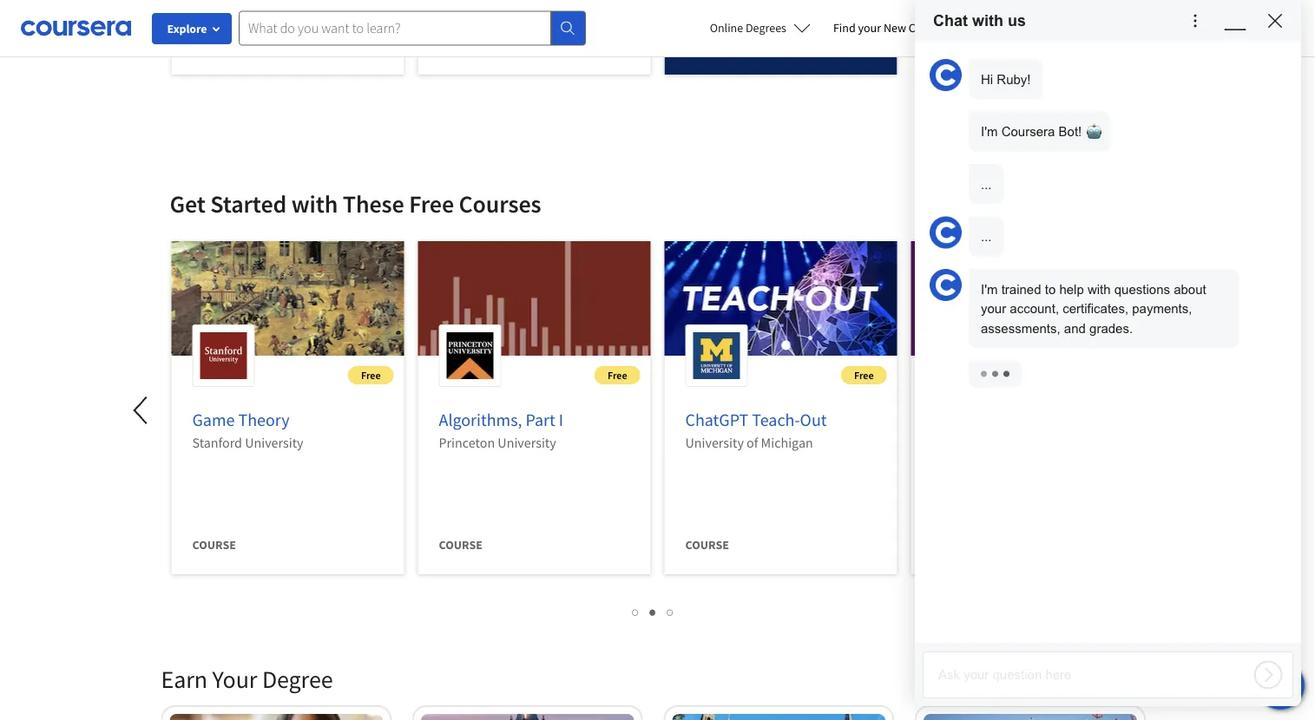 Task type: describe. For each thing, give the bounding box(es) containing it.
center
[[971, 413, 1011, 427]]

online degrees
[[710, 20, 787, 36]]

algorithms, part i link
[[439, 409, 564, 431]]

ruby!
[[997, 72, 1031, 86]]

with inside i'm trained to help with questions about your account, certificates, payments, assessments, and grades.
[[1088, 282, 1111, 296]]

2
[[650, 603, 657, 620]]

assessments,
[[981, 321, 1061, 336]]

course for algorithms,
[[439, 537, 483, 553]]

game theory link
[[192, 409, 290, 431]]

message from virtual agent element containing i'm trained to help with questions about your account, certificates, payments, assessments, and grades.
[[959, 269, 1239, 479]]

get started with these free courses
[[170, 189, 541, 219]]

your
[[212, 665, 257, 695]]

🤖
[[1086, 125, 1099, 139]]

online degrees button
[[696, 9, 825, 47]]

english
[[982, 20, 1024, 37]]

professional certificate link
[[665, 0, 897, 89]]

send image
[[1254, 661, 1283, 690]]

2 course link from the left
[[418, 0, 651, 89]]

payments,
[[1132, 302, 1192, 316]]

these
[[343, 189, 404, 219]]

bot!
[[1059, 125, 1082, 139]]

started
[[210, 189, 287, 219]]

message from virtual agent element containing hi ruby!
[[969, 59, 1239, 204]]

search
[[1060, 393, 1099, 408]]

0 vertical spatial i
[[982, 374, 986, 388]]

grades.
[[1090, 321, 1133, 336]]

certificates,
[[1063, 302, 1129, 316]]

michigan
[[761, 434, 813, 451]]

0 vertical spatial with
[[972, 12, 1004, 30]]

i'm for i'm trained to help with questions about your account, certificates, payments, assessments, and grades.
[[981, 282, 998, 296]]

chat
[[933, 12, 968, 30]]

if i don't know how to answer your question, i can search our learner help center for articles.
[[971, 374, 1200, 427]]

game
[[192, 409, 235, 431]]

find
[[833, 20, 856, 36]]

free for chatgpt teach-out
[[854, 369, 874, 382]]

get started with these free courses carousel element
[[0, 136, 1154, 636]]

What do you want to learn? text field
[[239, 11, 551, 46]]

part
[[526, 409, 555, 431]]

university inside algorithms, part i princeton university
[[498, 434, 556, 451]]

hi ruby!
[[981, 72, 1031, 86]]

earn your degree
[[161, 665, 333, 695]]

2 chat with us image from the top
[[930, 217, 962, 249]]

can
[[1035, 393, 1056, 408]]

account,
[[1010, 302, 1059, 316]]

list inside get started with these free courses carousel element
[[161, 602, 1146, 622]]

find your new career link
[[825, 17, 951, 39]]

english button
[[951, 0, 1056, 56]]

theory
[[238, 409, 290, 431]]

trained
[[1002, 282, 1041, 296]]

chatgpt teach-out university of michigan
[[685, 409, 827, 451]]

chatgpt
[[685, 409, 749, 431]]

1 horizontal spatial chat with us image
[[1267, 672, 1294, 700]]

online
[[710, 20, 743, 36]]

articles.
[[1033, 413, 1078, 427]]

to inside if i don't know how to answer your question, i can search our learner help center for articles.
[[1083, 374, 1093, 388]]

earn
[[161, 665, 208, 695]]

i'm for i'm coursera bot! 🤖
[[981, 125, 998, 139]]

learner
[[1125, 393, 1170, 408]]

us
[[1008, 12, 1026, 30]]

i'm trained to help with questions about your account, certificates, payments, assessments, and grades.
[[981, 282, 1207, 336]]

explore
[[167, 21, 207, 36]]

close image
[[1265, 10, 1286, 32]]

professional certificate
[[685, 37, 839, 53]]

and
[[1064, 321, 1086, 336]]

1 ... from the top
[[981, 177, 992, 191]]

1 course link from the left
[[171, 0, 404, 89]]

know
[[1021, 374, 1051, 388]]

3
[[667, 603, 674, 620]]

chatgpt teach-out link
[[685, 409, 827, 431]]

help
[[1060, 282, 1084, 296]]

2 ... from the top
[[981, 230, 992, 244]]



Task type: locate. For each thing, give the bounding box(es) containing it.
for
[[1014, 413, 1029, 427]]

professional
[[685, 37, 768, 53]]

hi
[[981, 72, 993, 86]]

earn your degree collection element
[[151, 636, 1156, 721]]

i
[[982, 374, 986, 388], [1028, 393, 1032, 408], [559, 409, 564, 431]]

...
[[981, 177, 992, 191], [981, 230, 992, 244]]

0 horizontal spatial chat with us image
[[930, 269, 962, 301]]

get
[[170, 189, 206, 219]]

chat with us image
[[930, 269, 962, 301], [1267, 672, 1294, 700]]

your inside if i don't know how to answer your question, i can search our learner help center for articles.
[[1143, 374, 1168, 388]]

3 university from the left
[[685, 434, 744, 451]]

1 vertical spatial your
[[981, 302, 1006, 316]]

2 i'm from the top
[[981, 282, 998, 296]]

game theory stanford university
[[192, 409, 303, 451]]

with left us
[[972, 12, 1004, 30]]

out
[[800, 409, 827, 431]]

with inside get started with these free courses carousel element
[[291, 189, 338, 219]]

with up certificates,
[[1088, 282, 1111, 296]]

log containing hi ruby!
[[915, 42, 1293, 488]]

help
[[1173, 393, 1200, 408]]

0 horizontal spatial i
[[559, 409, 564, 431]]

with left these
[[291, 189, 338, 219]]

teach-
[[752, 409, 800, 431]]

1 horizontal spatial to
[[1083, 374, 1093, 388]]

0 horizontal spatial your
[[858, 20, 881, 36]]

3 button
[[662, 602, 680, 622]]

to right how
[[1083, 374, 1093, 388]]

career
[[909, 20, 942, 36]]

algorithms,
[[439, 409, 522, 431]]

i'm
[[981, 125, 998, 139], [981, 282, 998, 296]]

don't
[[990, 374, 1017, 388]]

0 vertical spatial chat with us image
[[930, 59, 962, 91]]

degrees
[[746, 20, 787, 36]]

list
[[161, 602, 1146, 622]]

with
[[972, 12, 1004, 30], [291, 189, 338, 219], [1088, 282, 1111, 296]]

1
[[633, 603, 640, 620]]

to left help
[[1045, 282, 1056, 296]]

1 vertical spatial chat with us image
[[930, 217, 962, 249]]

university down chatgpt
[[685, 434, 744, 451]]

0 vertical spatial your
[[858, 20, 881, 36]]

0 vertical spatial message from virtual agent element
[[969, 59, 1239, 204]]

university for chatgpt teach-out
[[685, 434, 744, 451]]

course for game
[[192, 537, 236, 553]]

your
[[858, 20, 881, 36], [981, 302, 1006, 316], [1143, 374, 1168, 388]]

university
[[245, 434, 303, 451], [498, 434, 556, 451], [685, 434, 744, 451]]

0 horizontal spatial with
[[291, 189, 338, 219]]

certificate
[[771, 37, 839, 53]]

help image
[[1185, 10, 1206, 32]]

coursera
[[1002, 125, 1055, 139]]

2 horizontal spatial i
[[1028, 393, 1032, 408]]

university down theory
[[245, 434, 303, 451]]

new
[[884, 20, 906, 36]]

i inside algorithms, part i princeton university
[[559, 409, 564, 431]]

0 horizontal spatial course link
[[171, 0, 404, 89]]

how
[[1055, 374, 1079, 388]]

1 university from the left
[[245, 434, 303, 451]]

2 horizontal spatial university
[[685, 434, 744, 451]]

free for algorithms, part i
[[608, 369, 627, 382]]

our
[[1102, 393, 1121, 408]]

1 vertical spatial i
[[1028, 393, 1032, 408]]

2 horizontal spatial your
[[1143, 374, 1168, 388]]

university down part
[[498, 434, 556, 451]]

1 vertical spatial chat with us image
[[1267, 672, 1294, 700]]

i right part
[[559, 409, 564, 431]]

None search field
[[239, 11, 586, 46]]

of
[[747, 434, 758, 451]]

2 university from the left
[[498, 434, 556, 451]]

2 horizontal spatial with
[[1088, 282, 1111, 296]]

i'm left the trained
[[981, 282, 998, 296]]

show notifications image
[[1081, 22, 1102, 43]]

course
[[192, 37, 236, 53], [439, 37, 483, 53], [192, 537, 236, 553], [439, 537, 483, 553], [685, 537, 729, 553]]

0 horizontal spatial to
[[1045, 282, 1056, 296]]

previous slide image
[[121, 390, 163, 431]]

i left can
[[1028, 393, 1032, 408]]

free for game theory
[[361, 369, 381, 382]]

0 vertical spatial to
[[1045, 282, 1056, 296]]

2 vertical spatial i
[[559, 409, 564, 431]]

questions
[[1115, 282, 1170, 296]]

1 vertical spatial i'm
[[981, 282, 998, 296]]

courses
[[459, 189, 541, 219]]

1 horizontal spatial your
[[981, 302, 1006, 316]]

your for if
[[1143, 374, 1168, 388]]

your inside i'm trained to help with questions about your account, certificates, payments, assessments, and grades.
[[981, 302, 1006, 316]]

log
[[915, 42, 1293, 488]]

1 vertical spatial with
[[291, 189, 338, 219]]

i'm left coursera
[[981, 125, 998, 139]]

1 vertical spatial to
[[1083, 374, 1093, 388]]

university for game theory
[[245, 434, 303, 451]]

0 horizontal spatial university
[[245, 434, 303, 451]]

princeton
[[439, 434, 495, 451]]

1 horizontal spatial with
[[972, 12, 1004, 30]]

your up learner
[[1143, 374, 1168, 388]]

find your new career
[[833, 20, 942, 36]]

i right if
[[982, 374, 986, 388]]

list containing 1
[[161, 602, 1146, 622]]

Ask your question here text field
[[924, 660, 1244, 691]]

to inside i'm trained to help with questions about your account, certificates, payments, assessments, and grades.
[[1045, 282, 1056, 296]]

1 vertical spatial ...
[[981, 230, 992, 244]]

course link
[[171, 0, 404, 89], [418, 0, 651, 89]]

university inside game theory stanford university
[[245, 434, 303, 451]]

chat with us
[[933, 12, 1026, 30]]

i'm coursera bot! 🤖
[[981, 125, 1099, 139]]

2 vertical spatial your
[[1143, 374, 1168, 388]]

free
[[409, 189, 454, 219], [361, 369, 381, 382], [608, 369, 627, 382], [854, 369, 874, 382]]

course for chatgpt
[[685, 537, 729, 553]]

coursera image
[[21, 14, 131, 42]]

your up assessments,
[[981, 302, 1006, 316]]

0 vertical spatial ...
[[981, 177, 992, 191]]

explore button
[[152, 13, 232, 44]]

1 vertical spatial message from virtual agent element
[[959, 269, 1239, 479]]

0 vertical spatial chat with us image
[[930, 269, 962, 301]]

2 button
[[645, 602, 662, 622]]

to
[[1045, 282, 1056, 296], [1083, 374, 1093, 388]]

if
[[971, 374, 979, 388]]

minimize window image
[[1225, 10, 1246, 32]]

your for i'm
[[981, 302, 1006, 316]]

degree
[[262, 665, 333, 695]]

answer
[[1097, 374, 1139, 388]]

about
[[1174, 282, 1207, 296]]

i'm inside i'm trained to help with questions about your account, certificates, payments, assessments, and grades.
[[981, 282, 998, 296]]

your right find
[[858, 20, 881, 36]]

1 horizontal spatial university
[[498, 434, 556, 451]]

university inside chatgpt teach-out university of michigan
[[685, 434, 744, 451]]

algorithms, part i princeton university
[[439, 409, 564, 451]]

1 i'm from the top
[[981, 125, 998, 139]]

message from virtual agent element
[[969, 59, 1239, 204], [959, 269, 1239, 479]]

stanford
[[192, 434, 242, 451]]

1 horizontal spatial i
[[982, 374, 986, 388]]

1 horizontal spatial course link
[[418, 0, 651, 89]]

question,
[[971, 393, 1024, 408]]

chat with us image
[[930, 59, 962, 91], [930, 217, 962, 249]]

2 vertical spatial with
[[1088, 282, 1111, 296]]

1 button
[[627, 602, 645, 622]]

0 vertical spatial i'm
[[981, 125, 998, 139]]

1 chat with us image from the top
[[930, 59, 962, 91]]



Task type: vqa. For each thing, say whether or not it's contained in the screenshot.
Affiliates 'link'
no



